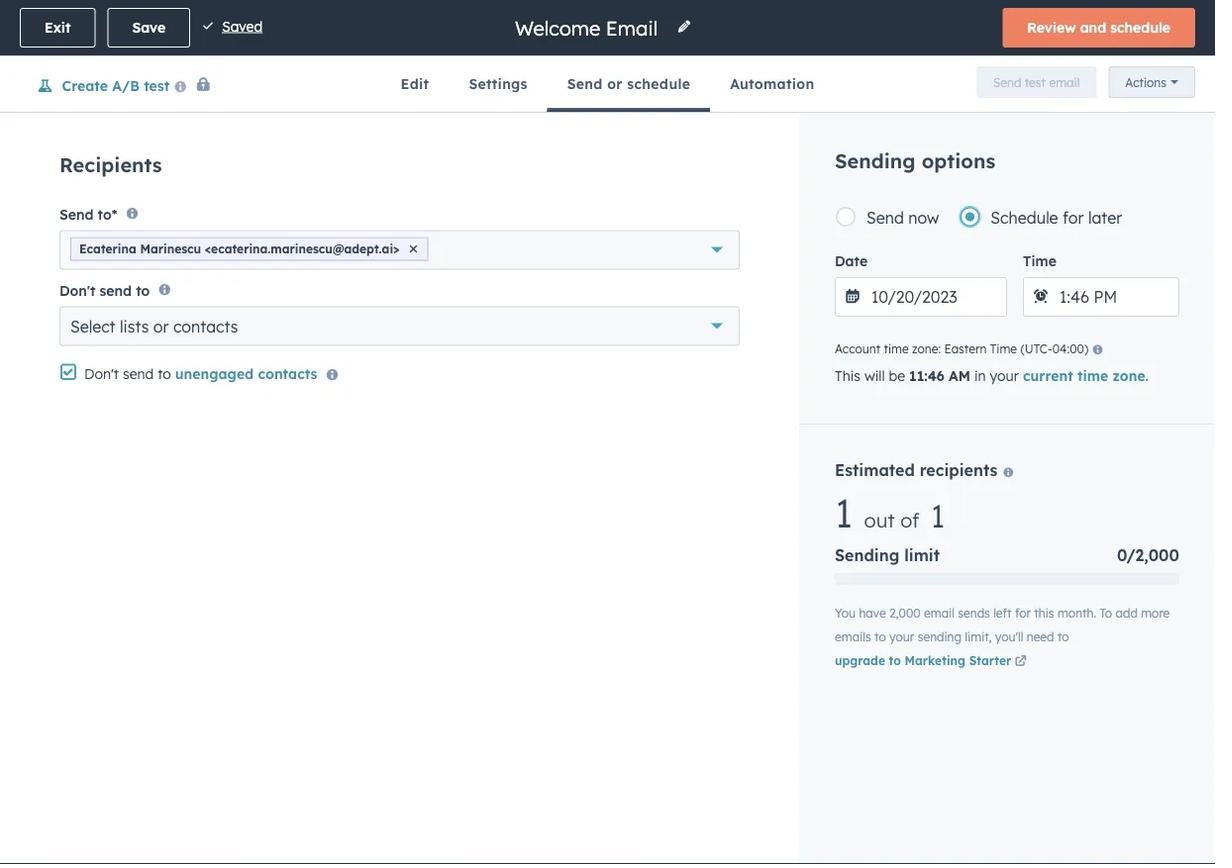 Task type: describe. For each thing, give the bounding box(es) containing it.
saved
[[222, 18, 263, 35]]

create
[[62, 77, 108, 94]]

add
[[1116, 606, 1138, 621]]

settings
[[469, 75, 528, 93]]

limit
[[905, 546, 940, 566]]

zone.
[[1113, 368, 1149, 385]]

out
[[864, 508, 895, 533]]

unengaged contacts link
[[175, 365, 317, 383]]

schedule for send or schedule
[[627, 75, 691, 93]]

actions
[[1126, 75, 1167, 90]]

review and schedule
[[1028, 19, 1171, 36]]

exit button
[[20, 8, 95, 48]]

settings link
[[449, 56, 548, 112]]

starter
[[970, 654, 1012, 669]]

recipients
[[59, 153, 162, 177]]

create a/b test button down exit button
[[37, 77, 170, 95]]

current time zone. button
[[1023, 365, 1149, 388]]

2,000 for you have 2,000
[[890, 606, 921, 621]]

0 vertical spatial time
[[884, 342, 909, 357]]

send now
[[867, 208, 939, 228]]

now
[[909, 208, 939, 228]]

to inside button
[[889, 654, 901, 669]]

email inside send test email button
[[1050, 75, 1080, 90]]

zone:
[[912, 342, 941, 357]]

review
[[1028, 19, 1076, 36]]

need
[[1027, 630, 1055, 645]]

limit,
[[965, 630, 992, 645]]

Date text field
[[835, 277, 1008, 317]]

options
[[922, 149, 996, 173]]

later
[[1089, 208, 1123, 228]]

email sends left for this month. to add more emails to your sending limit, you'll need to
[[835, 606, 1170, 645]]

be
[[889, 368, 906, 385]]

1 horizontal spatial contacts
[[258, 365, 317, 383]]

1 horizontal spatial your
[[990, 368, 1019, 385]]

this
[[835, 368, 861, 385]]

you have 2,000
[[835, 606, 921, 621]]

will
[[865, 368, 885, 385]]

ecaterina
[[79, 242, 136, 256]]

send to*
[[59, 205, 117, 223]]

0 vertical spatial for
[[1063, 208, 1084, 228]]

save
[[132, 19, 166, 36]]

0 horizontal spatial 1
[[835, 488, 853, 538]]

11:46
[[909, 368, 945, 385]]

1 horizontal spatial 1
[[931, 496, 946, 536]]

estimated
[[835, 461, 915, 480]]

upgrade to marketing starter
[[835, 654, 1015, 669]]

more
[[1141, 606, 1170, 621]]

send or schedule link
[[548, 56, 710, 112]]

1 vertical spatial time
[[990, 342, 1017, 357]]

0 vertical spatial time
[[1023, 253, 1057, 270]]

sending options
[[835, 149, 996, 173]]

create a/b test
[[62, 77, 170, 94]]

a/b
[[112, 77, 140, 94]]

ecaterina marinescu <ecaterina.marinescu@adept.ai>
[[79, 242, 400, 256]]

eastern
[[945, 342, 987, 357]]

sends
[[958, 606, 991, 621]]

to right need
[[1058, 630, 1070, 645]]

1 horizontal spatial time
[[1078, 368, 1109, 385]]

don't for don't send to unengaged contacts
[[84, 365, 119, 383]]

send for don't send to
[[100, 282, 132, 299]]

review and schedule button
[[1003, 8, 1196, 48]]

am
[[949, 368, 971, 385]]

contacts inside popup button
[[173, 317, 238, 337]]

0 horizontal spatial test
[[144, 77, 170, 94]]

select
[[70, 317, 115, 337]]

upgrade to marketing starter button
[[835, 652, 1033, 670]]

month.
[[1058, 606, 1097, 621]]

1 horizontal spatial or
[[607, 75, 623, 93]]

schedule for later
[[991, 208, 1123, 228]]

sending for sending options
[[835, 149, 916, 173]]

0
[[1117, 546, 1127, 566]]



Task type: vqa. For each thing, say whether or not it's contained in the screenshot.
LIMIT,
yes



Task type: locate. For each thing, give the bounding box(es) containing it.
create a/b test button down save 'button'
[[20, 73, 212, 98]]

send up options
[[994, 75, 1022, 90]]

1 right of
[[931, 496, 946, 536]]

of
[[901, 508, 920, 533]]

don't send to
[[59, 282, 150, 299]]

1 vertical spatial your
[[890, 630, 915, 645]]

0 horizontal spatial schedule
[[627, 75, 691, 93]]

1 vertical spatial schedule
[[627, 75, 691, 93]]

you'll
[[995, 630, 1024, 645]]

upgrade
[[835, 654, 886, 669]]

0 horizontal spatial for
[[1015, 606, 1031, 621]]

1 horizontal spatial schedule
[[1111, 19, 1171, 36]]

2,000 right have
[[890, 606, 921, 621]]

don't send to unengaged contacts
[[84, 365, 317, 383]]

sending
[[918, 630, 962, 645]]

None field
[[513, 14, 665, 41]]

0 horizontal spatial or
[[153, 317, 169, 337]]

edit link
[[381, 56, 449, 112]]

0 vertical spatial email
[[1050, 75, 1080, 90]]

account time zone: eastern time (utc-04:00)
[[835, 342, 1089, 357]]

date
[[835, 253, 868, 270]]

send for don't send to unengaged contacts
[[123, 365, 154, 383]]

close image
[[410, 245, 417, 253]]

0 horizontal spatial 2,000
[[890, 606, 921, 621]]

exit
[[45, 19, 71, 36]]

marinescu
[[140, 242, 201, 256]]

Time text field
[[1023, 277, 1180, 317]]

send for send or schedule
[[567, 75, 603, 93]]

send left now on the right of the page
[[867, 208, 904, 228]]

to*
[[98, 205, 117, 223]]

1 horizontal spatial email
[[1050, 75, 1080, 90]]

test right a/b
[[144, 77, 170, 94]]

create a/b test button
[[20, 73, 212, 98], [37, 77, 170, 95]]

send down lists in the left top of the page
[[123, 365, 154, 383]]

sending up send now
[[835, 149, 916, 173]]

send for send now
[[867, 208, 904, 228]]

unengaged
[[175, 365, 254, 383]]

1 horizontal spatial for
[[1063, 208, 1084, 228]]

your up upgrade to marketing starter
[[890, 630, 915, 645]]

or
[[607, 75, 623, 93], [153, 317, 169, 337]]

save button
[[107, 8, 190, 48]]

send for send to*
[[59, 205, 94, 223]]

estimated recipients
[[835, 461, 1003, 480]]

schedule
[[991, 208, 1059, 228]]

actions button
[[1109, 66, 1196, 98]]

0 / 2,000
[[1117, 546, 1180, 566]]

edit
[[401, 75, 429, 93]]

sending
[[835, 149, 916, 173], [835, 546, 900, 566]]

1 vertical spatial email
[[924, 606, 955, 621]]

don't up select
[[59, 282, 96, 299]]

send test email
[[994, 75, 1080, 90]]

0 horizontal spatial time
[[990, 342, 1017, 357]]

marketing
[[905, 654, 966, 669]]

your
[[990, 368, 1019, 385], [890, 630, 915, 645]]

0 vertical spatial contacts
[[173, 317, 238, 337]]

1 horizontal spatial test
[[1025, 75, 1046, 90]]

2 sending from the top
[[835, 546, 900, 566]]

current
[[1023, 368, 1074, 385]]

time up the be at the right
[[884, 342, 909, 357]]

to down select lists or contacts
[[158, 365, 171, 383]]

sending limit
[[835, 546, 940, 566]]

this will be 11:46 am in your current time zone.
[[835, 368, 1149, 385]]

contacts
[[173, 317, 238, 337], [258, 365, 317, 383]]

/
[[1127, 546, 1136, 566]]

1 vertical spatial contacts
[[258, 365, 317, 383]]

time down schedule
[[1023, 253, 1057, 270]]

email
[[1050, 75, 1080, 90], [924, 606, 955, 621]]

for left later
[[1063, 208, 1084, 228]]

2,000 for 0 / 2,000
[[1136, 546, 1180, 566]]

email down review
[[1050, 75, 1080, 90]]

1 vertical spatial sending
[[835, 546, 900, 566]]

email inside email sends left for this month. to add more emails to your sending limit, you'll need to
[[924, 606, 955, 621]]

send inside button
[[994, 75, 1022, 90]]

time up this will be 11:46 am in your current time zone.
[[990, 342, 1017, 357]]

select lists or contacts button
[[59, 307, 740, 346]]

1 vertical spatial or
[[153, 317, 169, 337]]

automation
[[730, 75, 815, 93]]

contacts right unengaged
[[258, 365, 317, 383]]

in
[[975, 368, 986, 385]]

email up 'sending'
[[924, 606, 955, 621]]

your right in
[[990, 368, 1019, 385]]

0 vertical spatial or
[[607, 75, 623, 93]]

time
[[1023, 253, 1057, 270], [990, 342, 1017, 357]]

send
[[100, 282, 132, 299], [123, 365, 154, 383]]

recipients
[[920, 461, 998, 480]]

04:00)
[[1053, 342, 1089, 357]]

test down review
[[1025, 75, 1046, 90]]

left
[[994, 606, 1012, 621]]

send for send test email
[[994, 75, 1022, 90]]

to
[[136, 282, 150, 299], [158, 365, 171, 383], [875, 630, 886, 645], [1058, 630, 1070, 645], [889, 654, 901, 669]]

for
[[1063, 208, 1084, 228], [1015, 606, 1031, 621]]

1 horizontal spatial time
[[1023, 253, 1057, 270]]

to up lists in the left top of the page
[[136, 282, 150, 299]]

0 vertical spatial your
[[990, 368, 1019, 385]]

this
[[1035, 606, 1055, 621]]

for right left
[[1015, 606, 1031, 621]]

emails
[[835, 630, 871, 645]]

send right the settings
[[567, 75, 603, 93]]

(utc-
[[1021, 342, 1053, 357]]

time element
[[1023, 277, 1180, 317]]

0 horizontal spatial contacts
[[173, 317, 238, 337]]

0 vertical spatial schedule
[[1111, 19, 1171, 36]]

don't for don't send to
[[59, 282, 96, 299]]

1 sending from the top
[[835, 149, 916, 173]]

don't down select
[[84, 365, 119, 383]]

to
[[1100, 606, 1113, 621]]

select lists or contacts
[[70, 317, 238, 337]]

sending for sending limit
[[835, 546, 900, 566]]

1 vertical spatial 2,000
[[890, 606, 921, 621]]

1 vertical spatial time
[[1078, 368, 1109, 385]]

0 vertical spatial sending
[[835, 149, 916, 173]]

and
[[1080, 19, 1107, 36]]

0 horizontal spatial email
[[924, 606, 955, 621]]

send up lists in the left top of the page
[[100, 282, 132, 299]]

or inside popup button
[[153, 317, 169, 337]]

to right upgrade
[[889, 654, 901, 669]]

schedule inside button
[[1111, 19, 1171, 36]]

schedule
[[1111, 19, 1171, 36], [627, 75, 691, 93]]

0 vertical spatial don't
[[59, 282, 96, 299]]

have
[[859, 606, 886, 621]]

0 horizontal spatial time
[[884, 342, 909, 357]]

2,000 right 0 at the right
[[1136, 546, 1180, 566]]

schedule for review and schedule
[[1111, 19, 1171, 36]]

0 vertical spatial send
[[100, 282, 132, 299]]

2,000
[[1136, 546, 1180, 566], [890, 606, 921, 621]]

time down the 04:00)
[[1078, 368, 1109, 385]]

your inside email sends left for this month. to add more emails to your sending limit, you'll need to
[[890, 630, 915, 645]]

0 horizontal spatial your
[[890, 630, 915, 645]]

1
[[835, 488, 853, 538], [931, 496, 946, 536]]

0 vertical spatial 2,000
[[1136, 546, 1180, 566]]

1 left out
[[835, 488, 853, 538]]

send or schedule
[[567, 75, 691, 93]]

lists
[[120, 317, 149, 337]]

send
[[994, 75, 1022, 90], [567, 75, 603, 93], [59, 205, 94, 223], [867, 208, 904, 228]]

contacts up don't send to unengaged contacts
[[173, 317, 238, 337]]

<ecaterina.marinescu@adept.ai>
[[205, 242, 400, 256]]

1 vertical spatial for
[[1015, 606, 1031, 621]]

time
[[884, 342, 909, 357], [1078, 368, 1109, 385]]

automation link
[[710, 56, 835, 112]]

out of
[[864, 508, 920, 533]]

account
[[835, 342, 881, 357]]

test
[[1025, 75, 1046, 90], [144, 77, 170, 94]]

don't
[[59, 282, 96, 299], [84, 365, 119, 383]]

send test email button
[[977, 66, 1097, 98]]

1 vertical spatial don't
[[84, 365, 119, 383]]

1 vertical spatial send
[[123, 365, 154, 383]]

1 horizontal spatial 2,000
[[1136, 546, 1180, 566]]

send left to*
[[59, 205, 94, 223]]

you
[[835, 606, 856, 621]]

ecaterina marinescu <ecaterina.marinescu@adept.ai> button
[[59, 230, 740, 270]]

for inside email sends left for this month. to add more emails to your sending limit, you'll need to
[[1015, 606, 1031, 621]]

to down you have 2,000
[[875, 630, 886, 645]]

sending down out
[[835, 546, 900, 566]]



